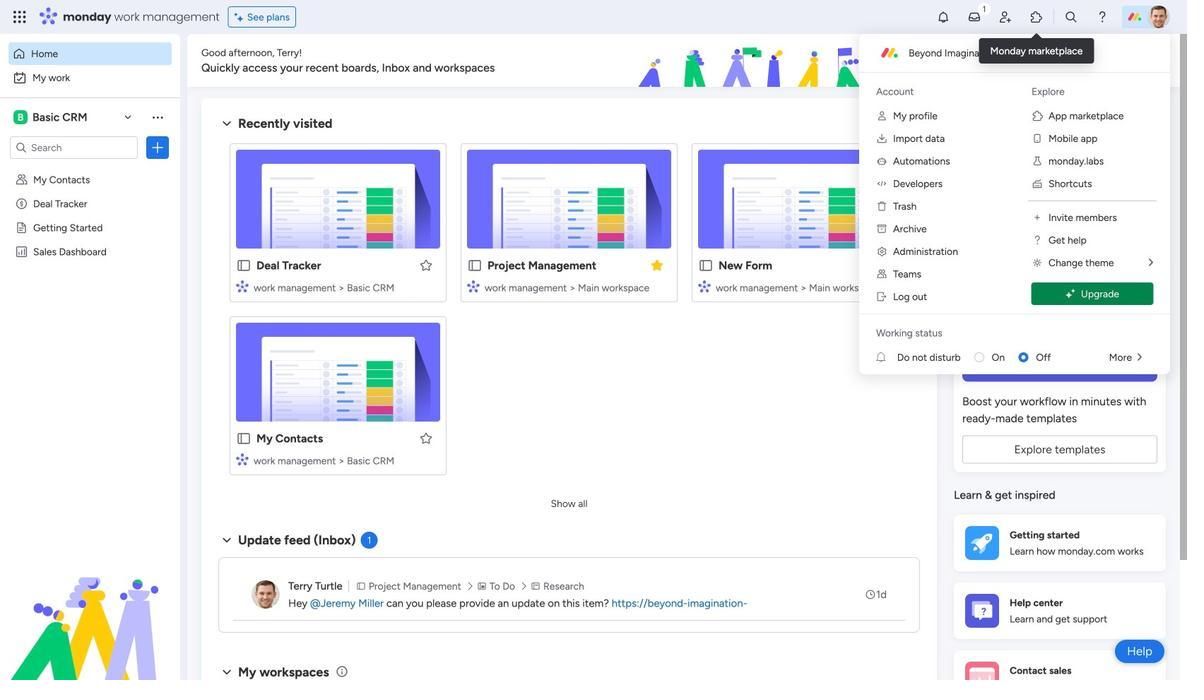 Task type: vqa. For each thing, say whether or not it's contained in the screenshot.
"Not Started"
no



Task type: locate. For each thing, give the bounding box(es) containing it.
getting started element
[[954, 515, 1166, 572]]

shortcuts image
[[1032, 178, 1043, 189]]

public dashboard image
[[15, 245, 28, 259]]

2 vertical spatial option
[[0, 167, 180, 170]]

list arrow image
[[1149, 258, 1153, 268]]

add to favorites image for left public board image
[[419, 432, 433, 446]]

public board image
[[698, 258, 714, 274], [236, 431, 252, 447]]

0 horizontal spatial terry turtle image
[[252, 581, 280, 609]]

lottie animation image
[[554, 34, 952, 88], [0, 538, 180, 681]]

list box
[[0, 165, 180, 455]]

1 horizontal spatial lottie animation image
[[554, 34, 952, 88]]

remove from favorites image
[[650, 258, 664, 272]]

invite members image up get help icon
[[1032, 212, 1043, 223]]

1 horizontal spatial public board image
[[698, 258, 714, 274]]

my profile image
[[876, 110, 888, 122]]

change theme image
[[1032, 257, 1043, 269]]

0 horizontal spatial add to favorites image
[[419, 432, 433, 446]]

workspace selection element
[[13, 109, 89, 126]]

0 vertical spatial option
[[8, 42, 172, 65]]

0 horizontal spatial invite members image
[[999, 10, 1013, 24]]

1 vertical spatial public board image
[[236, 431, 252, 447]]

lottie animation element
[[554, 34, 952, 88], [0, 538, 180, 681]]

0 vertical spatial lottie animation image
[[554, 34, 952, 88]]

2 horizontal spatial public board image
[[467, 258, 483, 274]]

add to favorites image
[[881, 258, 896, 272], [419, 432, 433, 446]]

notifications image
[[937, 10, 951, 24]]

1 vertical spatial add to favorites image
[[419, 432, 433, 446]]

templates image image
[[967, 284, 1153, 382]]

public board image
[[15, 221, 28, 235], [236, 258, 252, 274], [467, 258, 483, 274]]

contact sales element
[[954, 651, 1166, 681]]

1 element
[[361, 532, 378, 549]]

see plans image
[[234, 9, 247, 25]]

get help image
[[1032, 235, 1043, 246]]

0 vertical spatial invite members image
[[999, 10, 1013, 24]]

1 vertical spatial lottie animation element
[[0, 538, 180, 681]]

0 horizontal spatial lottie animation image
[[0, 538, 180, 681]]

1 horizontal spatial lottie animation element
[[554, 34, 952, 88]]

log out image
[[876, 291, 888, 303]]

invite members image right 1 icon
[[999, 10, 1013, 24]]

workspace options image
[[151, 110, 165, 124]]

import data image
[[876, 133, 888, 144]]

0 horizontal spatial public board image
[[15, 221, 28, 235]]

0 horizontal spatial lottie animation element
[[0, 538, 180, 681]]

v2 surfce notifications image
[[876, 350, 897, 365]]

automations image
[[876, 155, 888, 167]]

teams image
[[876, 269, 888, 280]]

monday marketplace image
[[1030, 10, 1044, 24]]

0 vertical spatial terry turtle image
[[1148, 6, 1170, 28]]

search everything image
[[1064, 10, 1079, 24]]

close update feed (inbox) image
[[218, 532, 235, 549]]

terry turtle image
[[1148, 6, 1170, 28], [252, 581, 280, 609]]

1 horizontal spatial public board image
[[236, 258, 252, 274]]

quick search results list box
[[218, 132, 920, 493]]

0 vertical spatial public board image
[[698, 258, 714, 274]]

invite members image
[[999, 10, 1013, 24], [1032, 212, 1043, 223]]

0 vertical spatial add to favorites image
[[881, 258, 896, 272]]

administration image
[[876, 246, 888, 257]]

0 vertical spatial lottie animation element
[[554, 34, 952, 88]]

1 vertical spatial invite members image
[[1032, 212, 1043, 223]]

option
[[8, 42, 172, 65], [8, 66, 172, 89], [0, 167, 180, 170]]

1 horizontal spatial add to favorites image
[[881, 258, 896, 272]]

mobile app image
[[1032, 133, 1043, 144]]

1 horizontal spatial invite members image
[[1032, 212, 1043, 223]]



Task type: describe. For each thing, give the bounding box(es) containing it.
close recently visited image
[[218, 115, 235, 132]]

trash image
[[876, 201, 888, 212]]

Search in workspace field
[[30, 140, 118, 156]]

workspace image
[[13, 110, 28, 125]]

1 horizontal spatial terry turtle image
[[1148, 6, 1170, 28]]

close my workspaces image
[[218, 664, 235, 681]]

1 vertical spatial lottie animation image
[[0, 538, 180, 681]]

upgrade stars new image
[[1066, 289, 1076, 299]]

options image
[[151, 141, 165, 155]]

monday.labs image
[[1032, 155, 1043, 167]]

help center element
[[954, 583, 1166, 640]]

0 horizontal spatial public board image
[[236, 431, 252, 447]]

v2 bolt switch image
[[1076, 53, 1084, 68]]

archive image
[[876, 223, 888, 235]]

add to favorites image
[[419, 258, 433, 272]]

select product image
[[13, 10, 27, 24]]

v2 user feedback image
[[966, 52, 976, 68]]

public board image for remove from favorites icon
[[467, 258, 483, 274]]

help image
[[1096, 10, 1110, 24]]

1 image
[[978, 1, 991, 17]]

developers image
[[876, 178, 888, 189]]

1 vertical spatial option
[[8, 66, 172, 89]]

add to favorites image for topmost public board image
[[881, 258, 896, 272]]

public board image for add to favorites image at the top left
[[236, 258, 252, 274]]

update feed image
[[968, 10, 982, 24]]

1 vertical spatial terry turtle image
[[252, 581, 280, 609]]



